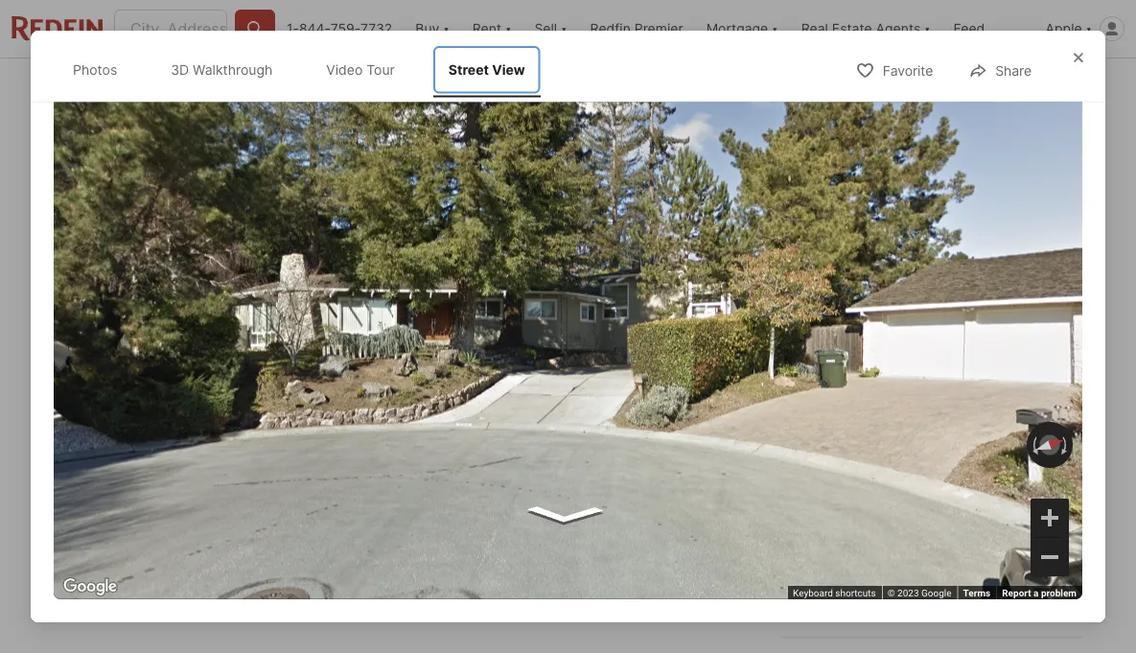 Task type: describe. For each thing, give the bounding box(es) containing it.
sold
[[54, 573, 86, 592]]

property
[[281, 77, 336, 93]]

this for home's
[[821, 514, 844, 531]]

is
[[782, 462, 801, 489]]

$4,350,000
[[54, 543, 184, 570]]

activity
[[782, 535, 828, 551]]

report a problem link
[[1003, 588, 1077, 599]]

your
[[852, 462, 901, 489]]

overview tab
[[170, 62, 265, 108]]

0 horizontal spatial lockhaven
[[89, 499, 170, 518]]

map entry image
[[625, 462, 752, 589]]

i own 880 lockhaven ct button
[[782, 568, 1082, 614]]

edit facts button
[[858, 64, 979, 103]]

los
[[200, 499, 230, 518]]

sold link
[[71, 464, 107, 480]]

94024
[[317, 499, 365, 518]]

880 inside "button"
[[886, 582, 916, 600]]

2 tab from the left
[[648, 62, 730, 108]]

redfin premier button
[[579, 0, 695, 58]]

street inside street view tab
[[449, 61, 489, 78]]

shortcuts
[[836, 588, 876, 599]]

nearby
[[962, 514, 1006, 531]]

52 photos
[[985, 396, 1051, 412]]

feed button
[[943, 0, 1035, 58]]

30, inside sold nov 30, 2023 link
[[140, 133, 158, 147]]

redfin premier
[[590, 21, 684, 37]]

property details tab
[[265, 62, 397, 108]]

&
[[444, 77, 453, 93]]

photos tab
[[58, 46, 133, 94]]

problem
[[1042, 588, 1077, 599]]

sold nov 30, 2023
[[77, 133, 191, 147]]

track this home's value and nearby sales activity
[[782, 514, 1043, 551]]

video for video
[[285, 396, 323, 412]]

3d walkthrough button
[[70, 385, 234, 423]]

3,000
[[404, 543, 470, 570]]

details
[[340, 77, 382, 93]]

sold for sold on nov 30, 2023
[[71, 464, 107, 480]]

video tour tab
[[311, 46, 410, 94]]

keyboard shortcuts
[[793, 588, 876, 599]]

price
[[91, 573, 127, 592]]

this for your
[[806, 462, 847, 489]]

0 horizontal spatial nov
[[111, 133, 137, 147]]

ct inside "button"
[[1004, 582, 1021, 600]]

1 tab from the left
[[540, 62, 648, 108]]

feed
[[954, 21, 985, 37]]

view inside button
[[433, 396, 466, 412]]

share button down feed at the right of the page
[[953, 50, 1048, 89]]

track
[[782, 514, 817, 531]]

3,000 sq ft
[[404, 543, 470, 592]]

$4,350,000 sold price
[[54, 543, 184, 592]]

844-
[[299, 21, 331, 37]]

dialog containing photos
[[31, 31, 1106, 623]]

is this your home?
[[782, 462, 979, 489]]

facts
[[929, 76, 963, 93]]

own
[[851, 582, 882, 600]]

report a problem
[[1003, 588, 1077, 599]]

sold nov 30, 2023 link
[[54, 112, 775, 443]]

street view inside tab
[[449, 61, 525, 78]]

3d walkthrough for tab list containing photos
[[171, 61, 273, 78]]

4 beds
[[230, 543, 267, 592]]

video button
[[242, 385, 339, 423]]

2.5 baths
[[313, 543, 354, 592]]

3d walkthrough tab
[[156, 46, 288, 94]]

share button down feed button
[[987, 64, 1082, 103]]

photos
[[73, 61, 117, 78]]

keyboard
[[793, 588, 833, 599]]

sales
[[1010, 514, 1043, 531]]

submit search image
[[246, 19, 265, 38]]

©
[[888, 588, 896, 599]]

baths link
[[313, 573, 354, 592]]

1-
[[287, 21, 299, 37]]

1-844-759-7732 link
[[287, 21, 393, 37]]

3d walkthrough for 3d walkthrough button
[[113, 396, 218, 412]]

search
[[108, 77, 154, 93]]

property details
[[281, 77, 382, 93]]

walkthrough inside button
[[134, 396, 218, 412]]

google image
[[59, 575, 122, 600]]

report
[[1003, 588, 1032, 599]]

tour
[[367, 61, 395, 78]]

share inside dialog
[[996, 63, 1032, 79]]



Task type: locate. For each thing, give the bounding box(es) containing it.
street view tab
[[433, 46, 541, 94]]

2 , from the left
[[282, 499, 287, 518]]

3d inside 3d walkthrough tab
[[171, 61, 189, 78]]

1-844-759-7732
[[287, 21, 393, 37]]

sold on nov 30, 2023
[[71, 464, 229, 480]]

0 horizontal spatial 880
[[54, 499, 85, 518]]

tab list inside dialog
[[54, 42, 560, 97]]

value
[[897, 514, 931, 531]]

this inside track this home's value and nearby sales activity
[[821, 514, 844, 531]]

redfin
[[590, 21, 631, 37]]

sale & tax history tab
[[397, 62, 540, 108]]

tab list for edit facts button
[[54, 59, 746, 108]]

edit facts
[[901, 76, 963, 93]]

dialog
[[31, 31, 1106, 623]]

1 vertical spatial sold
[[71, 464, 107, 480]]

1 vertical spatial video
[[285, 396, 323, 412]]

edit
[[901, 76, 925, 93]]

1 , from the left
[[191, 499, 196, 518]]

4
[[230, 543, 245, 570]]

street view inside button
[[390, 396, 466, 412]]

1 vertical spatial ct
[[1004, 582, 1021, 600]]

favorite
[[883, 63, 934, 79]]

altos
[[234, 499, 282, 518]]

street
[[449, 61, 489, 78], [390, 396, 430, 412]]

7732
[[361, 21, 393, 37]]

52
[[985, 396, 1002, 412]]

0 horizontal spatial ct
[[174, 499, 191, 518]]

view inside tab
[[492, 61, 525, 78]]

0 vertical spatial nov
[[111, 133, 137, 147]]

share button
[[953, 50, 1048, 89], [987, 64, 1082, 103]]

1 horizontal spatial nov
[[139, 464, 168, 480]]

video for video tour
[[326, 61, 363, 78]]

City, Address, School, Agent, ZIP search field
[[114, 10, 227, 48]]

street view button
[[347, 385, 482, 423]]

2023 inside dialog
[[898, 588, 919, 599]]

0 horizontal spatial video
[[285, 396, 323, 412]]

52 photos button
[[942, 385, 1067, 423]]

0 vertical spatial 3d
[[171, 61, 189, 78]]

1 vertical spatial street view
[[390, 396, 466, 412]]

sale & tax history
[[413, 77, 524, 93]]

video inside "button"
[[285, 396, 323, 412]]

tab down premier
[[648, 62, 730, 108]]

google
[[922, 588, 952, 599]]

on
[[115, 464, 135, 480]]

1 horizontal spatial 880
[[886, 582, 916, 600]]

2.5
[[313, 543, 347, 570]]

© 2023 google
[[888, 588, 952, 599]]

2 vertical spatial 2023
[[898, 588, 919, 599]]

0 vertical spatial walkthrough
[[193, 61, 273, 78]]

0 vertical spatial 3d walkthrough
[[171, 61, 273, 78]]

0 vertical spatial video
[[326, 61, 363, 78]]

0 vertical spatial 880
[[54, 499, 85, 518]]

tab list
[[54, 42, 560, 97], [54, 59, 746, 108]]

beds
[[230, 573, 267, 592]]

3d inside 3d walkthrough button
[[113, 396, 131, 412]]

i
[[843, 582, 847, 600]]

30,
[[140, 133, 158, 147], [172, 464, 192, 480]]

1 vertical spatial this
[[821, 514, 844, 531]]

overview
[[186, 77, 249, 93]]

tab list for share button below feed at the right of the page
[[54, 42, 560, 97]]

1 vertical spatial street
[[390, 396, 430, 412]]

1 vertical spatial 880
[[886, 582, 916, 600]]

2 horizontal spatial 2023
[[898, 588, 919, 599]]

30, up 880 lockhaven ct , los altos , ca 94024
[[172, 464, 192, 480]]

sold for sold nov 30, 2023
[[77, 133, 109, 147]]

2023 right ©
[[898, 588, 919, 599]]

0 horizontal spatial ,
[[191, 499, 196, 518]]

this right track in the bottom of the page
[[821, 514, 844, 531]]

0 vertical spatial view
[[492, 61, 525, 78]]

photos
[[1005, 396, 1051, 412]]

1 vertical spatial nov
[[139, 464, 168, 480]]

video tour
[[326, 61, 395, 78]]

880 right own
[[886, 582, 916, 600]]

lockhaven
[[89, 499, 170, 518], [920, 582, 1001, 600]]

tab list containing photos
[[54, 42, 560, 97]]

0 horizontal spatial view
[[433, 396, 466, 412]]

0 vertical spatial this
[[806, 462, 847, 489]]

sale
[[413, 77, 440, 93]]

3d walkthrough down submit search image
[[171, 61, 273, 78]]

tax
[[457, 77, 476, 93]]

nov
[[111, 133, 137, 147], [139, 464, 168, 480]]

nov right on
[[139, 464, 168, 480]]

this right is
[[806, 462, 847, 489]]

1 vertical spatial walkthrough
[[134, 396, 218, 412]]

ct left a
[[1004, 582, 1021, 600]]

ft
[[428, 573, 442, 592]]

sold left on
[[71, 464, 107, 480]]

2 tab list from the top
[[54, 59, 746, 108]]

1 vertical spatial 3d
[[113, 396, 131, 412]]

i own 880 lockhaven ct
[[843, 582, 1021, 600]]

nov down 'search'
[[111, 133, 137, 147]]

ca
[[291, 499, 312, 518]]

1 tab list from the top
[[54, 42, 560, 97]]

keyboard shortcuts button
[[793, 587, 876, 600]]

ct left the "los"
[[174, 499, 191, 518]]

terms
[[964, 588, 991, 599]]

sq
[[404, 573, 423, 592]]

, left the "los"
[[191, 499, 196, 518]]

baths
[[313, 573, 354, 592]]

ct
[[174, 499, 191, 518], [1004, 582, 1021, 600]]

30, down 'search'
[[140, 133, 158, 147]]

0 horizontal spatial 2023
[[161, 133, 191, 147]]

880
[[54, 499, 85, 518], [886, 582, 916, 600]]

3d down city, address, school, agent, zip search box
[[171, 61, 189, 78]]

0 vertical spatial 30,
[[140, 133, 158, 147]]

1 horizontal spatial 30,
[[172, 464, 192, 480]]

1 vertical spatial 30,
[[172, 464, 192, 480]]

0 vertical spatial lockhaven
[[89, 499, 170, 518]]

759-
[[331, 21, 361, 37]]

1 horizontal spatial ,
[[282, 499, 287, 518]]

1 vertical spatial view
[[433, 396, 466, 412]]

2023
[[161, 133, 191, 147], [196, 464, 229, 480], [898, 588, 919, 599]]

880 lockhaven ct, los altos, ca 94024 image
[[54, 112, 775, 439], [782, 112, 1082, 272], [782, 279, 1082, 439]]

walkthrough down submit search image
[[193, 61, 273, 78]]

share
[[996, 63, 1032, 79], [1030, 76, 1066, 93]]

0 horizontal spatial 30,
[[140, 133, 158, 147]]

tab list containing search
[[54, 59, 746, 108]]

2023 down overview tab in the left of the page
[[161, 133, 191, 147]]

video inside tab
[[326, 61, 363, 78]]

walkthrough inside tab
[[193, 61, 273, 78]]

2023 up the "los"
[[196, 464, 229, 480]]

880 lockhaven ct , los altos , ca 94024
[[54, 499, 365, 518]]

home?
[[906, 462, 979, 489]]

1 horizontal spatial view
[[492, 61, 525, 78]]

search link
[[70, 74, 154, 97]]

street view
[[449, 61, 525, 78], [390, 396, 466, 412]]

walkthrough up sold on nov 30, 2023
[[134, 396, 218, 412]]

1 vertical spatial lockhaven
[[920, 582, 1001, 600]]

terms link
[[964, 588, 991, 599]]

street inside street view button
[[390, 396, 430, 412]]

favorite button
[[840, 50, 950, 89]]

1 horizontal spatial video
[[326, 61, 363, 78]]

video
[[326, 61, 363, 78], [285, 396, 323, 412]]

0 vertical spatial 2023
[[161, 133, 191, 147]]

0 vertical spatial sold
[[77, 133, 109, 147]]

1 horizontal spatial ct
[[1004, 582, 1021, 600]]

walkthrough
[[193, 61, 273, 78], [134, 396, 218, 412]]

home's
[[848, 514, 894, 531]]

premier
[[635, 21, 684, 37]]

0 vertical spatial street
[[449, 61, 489, 78]]

lockhaven inside "button"
[[920, 582, 1001, 600]]

sold inside sold nov 30, 2023 link
[[77, 133, 109, 147]]

1 vertical spatial 3d walkthrough
[[113, 396, 218, 412]]

3d walkthrough up sold on nov 30, 2023
[[113, 396, 218, 412]]

a
[[1034, 588, 1039, 599]]

tab down redfin
[[540, 62, 648, 108]]

3d walkthrough inside button
[[113, 396, 218, 412]]

880 down sold link
[[54, 499, 85, 518]]

1 vertical spatial 2023
[[196, 464, 229, 480]]

1 horizontal spatial 3d
[[171, 61, 189, 78]]

3d walkthrough inside tab
[[171, 61, 273, 78]]

0 horizontal spatial 3d
[[113, 396, 131, 412]]

sold down search link
[[77, 133, 109, 147]]

0 vertical spatial street view
[[449, 61, 525, 78]]

3d up on
[[113, 396, 131, 412]]

view
[[492, 61, 525, 78], [433, 396, 466, 412]]

tab
[[540, 62, 648, 108], [648, 62, 730, 108]]

0 vertical spatial ct
[[174, 499, 191, 518]]

1 horizontal spatial 2023
[[196, 464, 229, 480]]

,
[[191, 499, 196, 518], [282, 499, 287, 518]]

history
[[480, 77, 524, 93]]

, left ca
[[282, 499, 287, 518]]

1 horizontal spatial street
[[449, 61, 489, 78]]

1 horizontal spatial lockhaven
[[920, 582, 1001, 600]]

sold
[[77, 133, 109, 147], [71, 464, 107, 480]]

and
[[935, 514, 959, 531]]

0 horizontal spatial street
[[390, 396, 430, 412]]



Task type: vqa. For each thing, say whether or not it's contained in the screenshot.
rightmost Ct
yes



